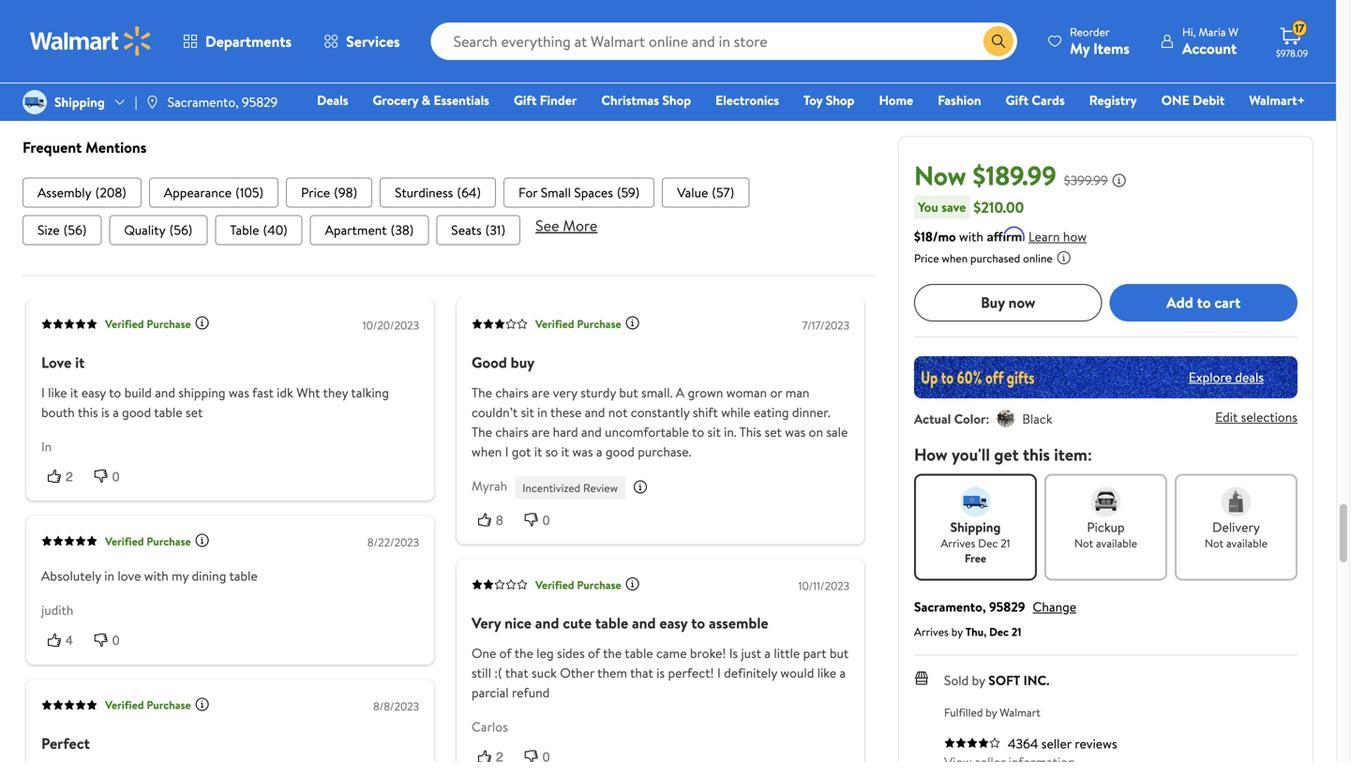 Task type: locate. For each thing, give the bounding box(es) containing it.
available for pickup
[[1096, 535, 1137, 551]]

0 right '4'
[[112, 633, 120, 648]]

thu,
[[965, 624, 987, 640]]

table right cute
[[595, 613, 628, 633]]

good down build
[[122, 403, 151, 421]]

intent image for pickup image
[[1091, 487, 1121, 517]]

1 gift from the left
[[514, 91, 537, 109]]

sacramento, for sacramento, 95829
[[167, 93, 239, 111]]

list item down '(105)'
[[215, 215, 302, 245]]

1 horizontal spatial review
[[583, 480, 618, 496]]

save
[[941, 198, 966, 216]]

not
[[1074, 535, 1093, 551], [1205, 535, 1224, 551]]

verified purchase information image up dining
[[195, 533, 210, 548]]

leg
[[537, 644, 554, 663]]

is right bouth
[[101, 403, 110, 421]]

pickup
[[1087, 518, 1125, 536]]

arrives down intent image for shipping
[[941, 535, 975, 551]]

that right them
[[630, 664, 653, 682]]

intent image for shipping image
[[960, 487, 990, 517]]

2 vertical spatial was
[[572, 442, 593, 461]]

adedayo
[[60, 29, 110, 48]]

2 that from the left
[[630, 664, 653, 682]]

|
[[135, 93, 137, 111]]

1 vertical spatial in
[[104, 567, 114, 585]]

1 vertical spatial this
[[1023, 443, 1050, 466]]

0 horizontal spatial good
[[122, 403, 151, 421]]

like down part
[[817, 664, 836, 682]]

was inside i like it easy to build and shipping was fast idk wht they talking bouth this is a good table set
[[229, 383, 249, 402]]

0 vertical spatial with
[[959, 227, 983, 245]]

21 inside sacramento, 95829 change arrives by thu, dec 21
[[1011, 624, 1021, 640]]

shipping down intent image for shipping
[[950, 518, 1001, 536]]

one debit
[[1161, 91, 1225, 109]]

0 horizontal spatial like
[[48, 383, 67, 402]]

gift cards
[[1006, 91, 1065, 109]]

verified
[[105, 316, 144, 332], [535, 316, 574, 332], [105, 533, 144, 549], [535, 577, 574, 593], [105, 697, 144, 713]]

0 horizontal spatial when
[[472, 442, 502, 461]]

list item up see more list
[[380, 177, 496, 207]]

1 vertical spatial is
[[656, 664, 665, 682]]

to left cart
[[1197, 292, 1211, 313]]

0 vertical spatial i
[[41, 383, 45, 402]]

table
[[230, 221, 259, 239]]

1 vertical spatial i
[[505, 442, 509, 461]]

for small spaces (59)
[[518, 183, 640, 201]]

1 horizontal spatial was
[[572, 442, 593, 461]]

i inside 'the chairs are very sturdy but small. a grown woman or man couldn't sit in these and not constantly shift while eating dinner. the chairs are hard and uncomfortable to sit in. this set was on sale when i got it so it was a good purchase.'
[[505, 442, 509, 461]]

on
[[809, 423, 823, 441]]

0 right 8
[[543, 513, 550, 528]]

incentivized for myrah
[[522, 480, 580, 496]]

quality (56)
[[124, 221, 192, 239]]

the
[[514, 644, 533, 663], [603, 644, 622, 663]]

0 vertical spatial sacramento,
[[167, 93, 239, 111]]

$189.99
[[973, 157, 1056, 194]]

that right :(
[[505, 664, 528, 682]]

0 vertical spatial this
[[78, 403, 98, 421]]

broke!
[[690, 644, 726, 663]]

shipping for shipping
[[54, 93, 105, 111]]

it up bouth
[[70, 383, 78, 402]]

list containing assembly
[[23, 177, 876, 207]]

1 vertical spatial incentivized
[[522, 480, 580, 496]]

incentivized for adedayo
[[125, 33, 183, 49]]

2 gift from the left
[[1006, 91, 1029, 109]]

set inside 'the chairs are very sturdy but small. a grown woman or man couldn't sit in these and not constantly shift while eating dinner. the chairs are hard and uncomfortable to sit in. this set was on sale when i got it so it was a good purchase.'
[[765, 423, 782, 441]]

the down couldn't
[[472, 423, 492, 441]]

learn how button
[[1028, 227, 1087, 246]]

1 horizontal spatial 95829
[[989, 597, 1025, 616]]

a inside 'the chairs are very sturdy but small. a grown woman or man couldn't sit in these and not constantly shift while eating dinner. the chairs are hard and uncomfortable to sit in. this set was on sale when i got it so it was a good purchase.'
[[596, 442, 602, 461]]

incentivized review
[[125, 33, 220, 49], [522, 480, 618, 496]]

0 button right 8
[[518, 510, 565, 529]]

now
[[1008, 292, 1035, 313]]

i
[[41, 383, 45, 402], [505, 442, 509, 461], [717, 664, 721, 682]]

search icon image
[[991, 34, 1006, 49]]

list item up size (56)
[[23, 177, 141, 207]]

8/8/2023
[[373, 699, 419, 714]]

1 chairs from the top
[[495, 383, 529, 402]]

not down intent image for pickup
[[1074, 535, 1093, 551]]

add
[[1166, 292, 1193, 313]]

not inside pickup not available
[[1074, 535, 1093, 551]]

0 horizontal spatial (56)
[[63, 221, 87, 239]]

95829
[[242, 93, 278, 111], [989, 597, 1025, 616]]

21 right thu,
[[1011, 624, 1021, 640]]

sacramento, inside sacramento, 95829 change arrives by thu, dec 21
[[914, 597, 986, 616]]

2 available from the left
[[1226, 535, 1268, 551]]

0 horizontal spatial sit
[[521, 403, 534, 421]]

0 vertical spatial verified purchase information image
[[625, 316, 640, 331]]

1 horizontal spatial shop
[[826, 91, 855, 109]]

1 horizontal spatial 21
[[1011, 624, 1021, 640]]

0 vertical spatial easy
[[81, 383, 106, 402]]

i down broke!
[[717, 664, 721, 682]]

0 horizontal spatial not
[[1074, 535, 1093, 551]]

is inside i like it easy to build and shipping was fast idk wht they talking bouth this is a good table set
[[101, 403, 110, 421]]

list
[[23, 177, 876, 207]]

0 vertical spatial shipping
[[54, 93, 105, 111]]

1 not from the left
[[1074, 535, 1093, 551]]

 image
[[23, 90, 47, 114]]

bouth
[[41, 403, 75, 421]]

by right sold
[[972, 671, 985, 689]]

change
[[1033, 597, 1076, 616]]

0 vertical spatial incentivized review
[[125, 33, 220, 49]]

a right just
[[764, 644, 771, 663]]

seats
[[451, 221, 482, 239]]

good
[[472, 352, 507, 372]]

available inside the delivery not available
[[1226, 535, 1268, 551]]

0 right 2
[[112, 469, 120, 484]]

1 vertical spatial was
[[785, 423, 806, 441]]

available down intent image for pickup
[[1096, 535, 1137, 551]]

0 horizontal spatial i
[[41, 383, 45, 402]]

list item containing for small spaces
[[503, 177, 655, 207]]

0 horizontal spatial shop
[[662, 91, 691, 109]]

sacramento, up thu,
[[914, 597, 986, 616]]

list item up table
[[149, 177, 278, 207]]

1 vertical spatial but
[[830, 644, 849, 663]]

95829 for sacramento, 95829 change arrives by thu, dec 21
[[989, 597, 1025, 616]]

0 vertical spatial set
[[186, 403, 203, 421]]

not inside the delivery not available
[[1205, 535, 1224, 551]]

man
[[785, 383, 810, 402]]

1 horizontal spatial this
[[1023, 443, 1050, 466]]

1 vertical spatial chairs
[[495, 423, 529, 441]]

list item right (59)
[[662, 177, 749, 207]]

of up :(
[[499, 644, 512, 663]]

sit
[[521, 403, 534, 421], [707, 423, 721, 441]]

1 vertical spatial review
[[583, 480, 618, 496]]

it
[[75, 352, 85, 372], [70, 383, 78, 402], [534, 442, 542, 461], [561, 442, 569, 461]]

0 vertical spatial by
[[951, 624, 963, 640]]

1 horizontal spatial is
[[656, 664, 665, 682]]

1 vertical spatial 95829
[[989, 597, 1025, 616]]

gift left finder
[[514, 91, 537, 109]]

price down "$18/mo"
[[914, 250, 939, 266]]

when down $18/mo with
[[942, 250, 968, 266]]

home link
[[870, 90, 922, 110]]

is down came
[[656, 664, 665, 682]]

with left my
[[144, 567, 168, 585]]

gift for gift finder
[[514, 91, 537, 109]]

fast
[[252, 383, 274, 402]]

maria
[[1199, 24, 1226, 40]]

0 horizontal spatial by
[[951, 624, 963, 640]]

this right bouth
[[78, 403, 98, 421]]

2 horizontal spatial i
[[717, 664, 721, 682]]

2 are from the top
[[532, 423, 550, 441]]

seats (31)
[[451, 221, 505, 239]]

1 (56) from the left
[[63, 221, 87, 239]]

:(
[[494, 664, 502, 682]]

sit left in.
[[707, 423, 721, 441]]

list item
[[23, 177, 141, 207], [149, 177, 278, 207], [286, 177, 372, 207], [380, 177, 496, 207], [503, 177, 655, 207], [662, 177, 749, 207], [23, 215, 102, 245], [109, 215, 207, 245], [215, 215, 302, 245], [310, 215, 429, 245], [436, 215, 520, 245]]

small.
[[641, 383, 673, 402]]

21 right free
[[1001, 535, 1010, 551]]

1 vertical spatial good
[[606, 442, 635, 461]]

sacramento,
[[167, 93, 239, 111], [914, 597, 986, 616]]

(56) right size
[[63, 221, 87, 239]]

gift
[[514, 91, 537, 109], [1006, 91, 1029, 109]]

1 vertical spatial 0
[[543, 513, 550, 528]]

table down shipping
[[154, 403, 182, 421]]

incentivized review information image
[[633, 480, 648, 495]]

cards
[[1032, 91, 1065, 109]]

0 horizontal spatial sacramento,
[[167, 93, 239, 111]]

1 vertical spatial by
[[972, 671, 985, 689]]

0 vertical spatial review
[[185, 33, 220, 49]]

0 vertical spatial dec
[[978, 535, 998, 551]]

and right the hard
[[581, 423, 602, 441]]

incentivized review for adedayo
[[125, 33, 220, 49]]

incentivized down so
[[522, 480, 580, 496]]

assembly
[[38, 183, 92, 201]]

(105)
[[235, 183, 263, 201]]

0 horizontal spatial available
[[1096, 535, 1137, 551]]

now $189.99
[[914, 157, 1056, 194]]

2 the from the left
[[603, 644, 622, 663]]

shop right toy
[[826, 91, 855, 109]]

purchase for very nice and cute table and easy to assemble
[[577, 577, 621, 593]]

2 horizontal spatial by
[[986, 704, 997, 720]]

list item containing quality
[[109, 215, 207, 245]]

came
[[656, 644, 687, 663]]

apartment
[[325, 221, 387, 239]]

1 vertical spatial verified purchase information image
[[625, 577, 640, 592]]

deals
[[317, 91, 348, 109]]

one of the leg sides of the table came broke! is just a little part but still :( that suck  other them that is perfect! i definitely would like a parcial refund
[[472, 644, 849, 702]]

the left leg
[[514, 644, 533, 663]]

up to sixty percent off deals. shop now. image
[[914, 356, 1298, 398]]

edit selections button
[[1215, 408, 1298, 426]]

review for myrah
[[583, 480, 618, 496]]

by for sold
[[972, 671, 985, 689]]

95829 inside sacramento, 95829 change arrives by thu, dec 21
[[989, 597, 1025, 616]]

1 the from the top
[[472, 383, 492, 402]]

was down the hard
[[572, 442, 593, 461]]

1 horizontal spatial incentivized
[[522, 480, 580, 496]]

easy up came
[[659, 613, 688, 633]]

1 horizontal spatial available
[[1226, 535, 1268, 551]]

i left got
[[505, 442, 509, 461]]

0 horizontal spatial but
[[619, 383, 638, 402]]

review for adedayo
[[185, 33, 220, 49]]

0 horizontal spatial of
[[499, 644, 512, 663]]

3.9432 stars out of 5, based on 4364 seller reviews element
[[944, 737, 1000, 748]]

cute
[[563, 613, 592, 633]]

services button
[[308, 19, 416, 64]]

by right fulfilled
[[986, 704, 997, 720]]

but up not
[[619, 383, 638, 402]]

review up sacramento, 95829
[[185, 33, 220, 49]]

list item up the apartment
[[286, 177, 372, 207]]

price inside list
[[301, 183, 330, 201]]

1 horizontal spatial that
[[630, 664, 653, 682]]

7/17/2023
[[802, 317, 849, 333]]

and right build
[[155, 383, 175, 402]]

1 shop from the left
[[662, 91, 691, 109]]

still
[[472, 664, 491, 682]]

a
[[113, 403, 119, 421], [596, 442, 602, 461], [764, 644, 771, 663], [840, 664, 846, 682]]

to down the 'shift'
[[692, 423, 704, 441]]

the up them
[[603, 644, 622, 663]]

arrives left thu,
[[914, 624, 949, 640]]

0 for love it
[[112, 469, 120, 484]]

 image
[[145, 95, 160, 110]]

1 horizontal spatial not
[[1205, 535, 1224, 551]]

0 button right '4'
[[88, 631, 135, 650]]

0 horizontal spatial this
[[78, 403, 98, 421]]

(38)
[[391, 221, 414, 239]]

incentivized up the |
[[125, 33, 183, 49]]

1 vertical spatial easy
[[659, 613, 688, 633]]

departments button
[[167, 19, 308, 64]]

chairs
[[495, 383, 529, 402], [495, 423, 529, 441]]

incentivized review down so
[[522, 480, 618, 496]]

1 vertical spatial when
[[472, 442, 502, 461]]

the up couldn't
[[472, 383, 492, 402]]

table right dining
[[229, 567, 258, 585]]

incentivized review up the |
[[125, 33, 220, 49]]

walmart
[[1000, 704, 1041, 720]]

price left (98)
[[301, 183, 330, 201]]

verified purchase for good buy
[[535, 316, 621, 332]]

dec right thu,
[[989, 624, 1009, 640]]

was left fast
[[229, 383, 249, 402]]

dec
[[978, 535, 998, 551], [989, 624, 1009, 640]]

1 horizontal spatial (56)
[[169, 221, 192, 239]]

0 vertical spatial is
[[101, 403, 110, 421]]

list item containing assembly
[[23, 177, 141, 207]]

1 available from the left
[[1096, 535, 1137, 551]]

0 vertical spatial are
[[532, 383, 550, 402]]

0 vertical spatial price
[[301, 183, 330, 201]]

purchase.
[[638, 442, 691, 461]]

electronics
[[715, 91, 779, 109]]

list item down assembly at the top
[[23, 215, 102, 245]]

0 vertical spatial in
[[537, 403, 547, 421]]

suck
[[532, 664, 557, 682]]

sacramento, right the |
[[167, 93, 239, 111]]

to up broke!
[[691, 613, 705, 633]]

1 vertical spatial incentivized review
[[522, 480, 618, 496]]

purchase for love it
[[147, 316, 191, 332]]

1 vertical spatial sit
[[707, 423, 721, 441]]

verified for good buy
[[535, 316, 574, 332]]

to left build
[[109, 383, 121, 402]]

2 shop from the left
[[826, 91, 855, 109]]

a right bouth
[[113, 403, 119, 421]]

sacramento, for sacramento, 95829 change arrives by thu, dec 21
[[914, 597, 986, 616]]

1 verified purchase information image from the top
[[195, 316, 210, 331]]

i inside i like it easy to build and shipping was fast idk wht they talking bouth this is a good table set
[[41, 383, 45, 402]]

constantly
[[631, 403, 690, 421]]

0 horizontal spatial shipping
[[54, 93, 105, 111]]

i up bouth
[[41, 383, 45, 402]]

0 vertical spatial 95829
[[242, 93, 278, 111]]

seller
[[1041, 734, 1072, 753]]

2 vertical spatial 0 button
[[88, 631, 135, 650]]

verified purchase for very nice and cute table and easy to assemble
[[535, 577, 621, 593]]

1 vertical spatial the
[[472, 423, 492, 441]]

95829 down departments
[[242, 93, 278, 111]]

easy down love it
[[81, 383, 106, 402]]

2 vertical spatial i
[[717, 664, 721, 682]]

good down uncomfortable
[[606, 442, 635, 461]]

intent image for delivery image
[[1221, 487, 1251, 517]]

0 horizontal spatial incentivized
[[125, 33, 183, 49]]

not down intent image for delivery
[[1205, 535, 1224, 551]]

sit right couldn't
[[521, 403, 534, 421]]

are left the very
[[532, 383, 550, 402]]

table left came
[[625, 644, 653, 663]]

review left incentivized review information icon
[[583, 480, 618, 496]]

list item down appearance
[[109, 215, 207, 245]]

list item containing value
[[662, 177, 749, 207]]

0 vertical spatial but
[[619, 383, 638, 402]]

0 horizontal spatial gift
[[514, 91, 537, 109]]

1 vertical spatial arrives
[[914, 624, 949, 640]]

gift left cards
[[1006, 91, 1029, 109]]

(56) right quality
[[169, 221, 192, 239]]

1 vertical spatial are
[[532, 423, 550, 441]]

w
[[1228, 24, 1238, 40]]

when up myrah
[[472, 442, 502, 461]]

very
[[553, 383, 577, 402]]

0 vertical spatial 0 button
[[88, 467, 135, 486]]

with up price when purchased online
[[959, 227, 983, 245]]

0 horizontal spatial price
[[301, 183, 330, 201]]

1 vertical spatial price
[[914, 250, 939, 266]]

0 horizontal spatial review
[[185, 33, 220, 49]]

95829 left the change
[[989, 597, 1025, 616]]

online
[[1023, 250, 1053, 266]]

4364 seller reviews
[[1008, 734, 1117, 753]]

0 horizontal spatial 95829
[[242, 93, 278, 111]]

with
[[959, 227, 983, 245], [144, 567, 168, 585]]

but right part
[[830, 644, 849, 663]]

very nice and cute table and easy to assemble
[[472, 613, 768, 633]]

explore deals
[[1189, 368, 1264, 386]]

4
[[66, 633, 73, 648]]

2 (56) from the left
[[169, 221, 192, 239]]

list item down '(64)'
[[436, 215, 520, 245]]

see
[[535, 215, 559, 236]]

4 button
[[41, 631, 88, 650]]

love it
[[41, 352, 85, 372]]

are up so
[[532, 423, 550, 441]]

2 verified purchase information image from the top
[[195, 533, 210, 548]]

by for fulfilled
[[986, 704, 997, 720]]

0 horizontal spatial the
[[514, 644, 533, 663]]

Search search field
[[431, 23, 1017, 60]]

list item up more
[[503, 177, 655, 207]]

1 horizontal spatial the
[[603, 644, 622, 663]]

a right so
[[596, 442, 602, 461]]

you save $210.00
[[918, 197, 1024, 217]]

affirm image
[[987, 226, 1025, 241]]

list item containing table
[[215, 215, 302, 245]]

a
[[676, 383, 684, 402]]

1 horizontal spatial of
[[588, 644, 600, 663]]

(31)
[[485, 221, 505, 239]]

0 vertical spatial was
[[229, 383, 249, 402]]

was
[[229, 383, 249, 402], [785, 423, 806, 441], [572, 442, 593, 461]]

95829 for sacramento, 95829
[[242, 93, 278, 111]]

table inside one of the leg sides of the table came broke! is just a little part but still :( that suck  other them that is perfect! i definitely would like a parcial refund
[[625, 644, 653, 663]]

0 horizontal spatial was
[[229, 383, 249, 402]]

verified purchase information image
[[195, 316, 210, 331], [195, 533, 210, 548]]

this right get
[[1023, 443, 1050, 466]]

0 vertical spatial like
[[48, 383, 67, 402]]

1 horizontal spatial by
[[972, 671, 985, 689]]

1 vertical spatial dec
[[989, 624, 1009, 640]]

verified purchase information image
[[625, 316, 640, 331], [625, 577, 640, 592], [195, 697, 210, 712]]

toy shop
[[803, 91, 855, 109]]

1 horizontal spatial sacramento,
[[914, 597, 986, 616]]

1 horizontal spatial easy
[[659, 613, 688, 633]]

it inside i like it easy to build and shipping was fast idk wht they talking bouth this is a good table set
[[70, 383, 78, 402]]

1 horizontal spatial shipping
[[950, 518, 1001, 536]]

shipping inside 'shipping arrives dec 21 free'
[[950, 518, 1001, 536]]

1 vertical spatial shipping
[[950, 518, 1001, 536]]

set down eating
[[765, 423, 782, 441]]

in
[[41, 437, 52, 455]]

0 horizontal spatial set
[[186, 403, 203, 421]]

now
[[914, 157, 966, 194]]

walmart image
[[30, 26, 152, 56]]

0 vertical spatial 0
[[112, 469, 120, 484]]

shipping
[[178, 383, 226, 402]]

0 vertical spatial arrives
[[941, 535, 975, 551]]

1 horizontal spatial in
[[537, 403, 547, 421]]

available inside pickup not available
[[1096, 535, 1137, 551]]

0 horizontal spatial incentivized review
[[125, 33, 220, 49]]

like up bouth
[[48, 383, 67, 402]]

verified purchase
[[105, 316, 191, 332], [535, 316, 621, 332], [105, 533, 191, 549], [535, 577, 621, 593], [105, 697, 191, 713]]

2 not from the left
[[1205, 535, 1224, 551]]

chairs up couldn't
[[495, 383, 529, 402]]

available down intent image for delivery
[[1226, 535, 1268, 551]]

but inside 'the chairs are very sturdy but small. a grown woman or man couldn't sit in these and not constantly shift while eating dinner. the chairs are hard and uncomfortable to sit in. this set was on sale when i got it so it was a good purchase.'
[[619, 383, 638, 402]]

2 chairs from the top
[[495, 423, 529, 441]]

electronics link
[[707, 90, 788, 110]]

of right sides
[[588, 644, 600, 663]]

1 vertical spatial verified purchase information image
[[195, 533, 210, 548]]



Task type: vqa. For each thing, say whether or not it's contained in the screenshot.


Task type: describe. For each thing, give the bounding box(es) containing it.
shipping for shipping arrives dec 21 free
[[950, 518, 1001, 536]]

walmart+ link
[[1241, 90, 1313, 110]]

would
[[780, 664, 814, 682]]

size
[[38, 221, 60, 239]]

$978.09
[[1276, 47, 1308, 60]]

(40)
[[263, 221, 287, 239]]

to inside 'the chairs are very sturdy but small. a grown woman or man couldn't sit in these and not constantly shift while eating dinner. the chairs are hard and uncomfortable to sit in. this set was on sale when i got it so it was a good purchase.'
[[692, 423, 704, 441]]

toy
[[803, 91, 823, 109]]

actual
[[914, 409, 951, 428]]

one
[[472, 644, 496, 663]]

price for price when purchased online
[[914, 250, 939, 266]]

good inside 'the chairs are very sturdy but small. a grown woman or man couldn't sit in these and not constantly shift while eating dinner. the chairs are hard and uncomfortable to sit in. this set was on sale when i got it so it was a good purchase.'
[[606, 442, 635, 461]]

by inside sacramento, 95829 change arrives by thu, dec 21
[[951, 624, 963, 640]]

set inside i like it easy to build and shipping was fast idk wht they talking bouth this is a good table set
[[186, 403, 203, 421]]

sacramento, 95829
[[167, 93, 278, 111]]

(56) for quality (56)
[[169, 221, 192, 239]]

these
[[550, 403, 582, 421]]

judith
[[41, 601, 73, 619]]

explore
[[1189, 368, 1232, 386]]

like inside one of the leg sides of the table came broke! is just a little part but still :( that suck  other them that is perfect! i definitely would like a parcial refund
[[817, 664, 836, 682]]

how
[[1063, 227, 1087, 245]]

price when purchased online
[[914, 250, 1053, 266]]

to inside button
[[1197, 292, 1211, 313]]

table inside i like it easy to build and shipping was fast idk wht they talking bouth this is a good table set
[[154, 403, 182, 421]]

2 vertical spatial 0
[[112, 633, 120, 648]]

list item containing apartment
[[310, 215, 429, 245]]

list item containing sturdiness
[[380, 177, 496, 207]]

not for delivery
[[1205, 535, 1224, 551]]

definitely
[[724, 664, 777, 682]]

sacramento, 95829 change arrives by thu, dec 21
[[914, 597, 1076, 640]]

21 inside 'shipping arrives dec 21 free'
[[1001, 535, 1010, 551]]

gift for gift cards
[[1006, 91, 1029, 109]]

talking
[[351, 383, 389, 402]]

edit
[[1215, 408, 1238, 426]]

and right 'nice'
[[535, 613, 559, 633]]

Walmart Site-Wide search field
[[431, 23, 1017, 60]]

verified purchase information image for in
[[195, 316, 210, 331]]

$399.99
[[1064, 171, 1108, 189]]

sturdiness
[[395, 183, 453, 201]]

the chairs are very sturdy but small. a grown woman or man couldn't sit in these and not constantly shift while eating dinner. the chairs are hard and uncomfortable to sit in. this set was on sale when i got it so it was a good purchase.
[[472, 383, 848, 461]]

(56) for size (56)
[[63, 221, 87, 239]]

little
[[774, 644, 800, 663]]

one
[[1161, 91, 1189, 109]]

2 of from the left
[[588, 644, 600, 663]]

1 of from the left
[[499, 644, 512, 663]]

grocery & essentials
[[373, 91, 489, 109]]

edit selections
[[1215, 408, 1298, 426]]

shipping arrives dec 21 free
[[941, 518, 1010, 566]]

debit
[[1193, 91, 1225, 109]]

fulfilled by walmart
[[944, 704, 1041, 720]]

(64)
[[457, 183, 481, 201]]

1 horizontal spatial sit
[[707, 423, 721, 441]]

list item containing seats
[[436, 215, 520, 245]]

got
[[512, 442, 531, 461]]

available for delivery
[[1226, 535, 1268, 551]]

add to cart
[[1166, 292, 1241, 313]]

easy inside i like it easy to build and shipping was fast idk wht they talking bouth this is a good table set
[[81, 383, 106, 402]]

list item containing size
[[23, 215, 102, 245]]

inc.
[[1023, 671, 1050, 689]]

verified for love it
[[105, 316, 144, 332]]

it left so
[[534, 442, 542, 461]]

value (57)
[[677, 183, 734, 201]]

to inside i like it easy to build and shipping was fast idk wht they talking bouth this is a good table set
[[109, 383, 121, 402]]

good inside i like it easy to build and shipping was fast idk wht they talking bouth this is a good table set
[[122, 403, 151, 421]]

1 vertical spatial with
[[144, 567, 168, 585]]

0 button for love it
[[88, 467, 135, 486]]

small
[[541, 183, 571, 201]]

buy
[[981, 292, 1005, 313]]

you'll
[[952, 443, 990, 466]]

table (40)
[[230, 221, 287, 239]]

verified purchase information image for buy
[[625, 316, 640, 331]]

absolutely
[[41, 567, 101, 585]]

arrives inside 'shipping arrives dec 21 free'
[[941, 535, 975, 551]]

2 button
[[41, 467, 88, 486]]

christmas
[[601, 91, 659, 109]]

selections
[[1241, 408, 1298, 426]]

very
[[472, 613, 501, 633]]

this inside i like it easy to build and shipping was fast idk wht they talking bouth this is a good table set
[[78, 403, 98, 421]]

absolutely in love with my dining table
[[41, 567, 258, 585]]

2 vertical spatial verified purchase information image
[[195, 697, 210, 712]]

idk
[[277, 383, 293, 402]]

and down "sturdy"
[[585, 403, 605, 421]]

price for price (98)
[[301, 183, 330, 201]]

dining
[[192, 567, 226, 585]]

appearance
[[164, 183, 232, 201]]

see more list
[[23, 215, 876, 245]]

legal information image
[[1056, 250, 1071, 265]]

perfect
[[41, 733, 90, 754]]

shop for toy shop
[[826, 91, 855, 109]]

love
[[118, 567, 141, 585]]

verified purchase for love it
[[105, 316, 191, 332]]

parcial
[[472, 684, 509, 702]]

8/22/2023
[[367, 535, 419, 551]]

my
[[1070, 38, 1090, 59]]

not for pickup
[[1074, 535, 1093, 551]]

for
[[518, 183, 538, 201]]

and up one of the leg sides of the table came broke! is just a little part but still :( that suck  other them that is perfect! i definitely would like a parcial refund
[[632, 613, 656, 633]]

not
[[608, 403, 628, 421]]

8
[[496, 513, 503, 528]]

this
[[739, 423, 761, 441]]

but inside one of the leg sides of the table came broke! is just a little part but still :( that suck  other them that is perfect! i definitely would like a parcial refund
[[830, 644, 849, 663]]

1 that from the left
[[505, 664, 528, 682]]

christmas shop
[[601, 91, 691, 109]]

soft
[[988, 671, 1020, 689]]

free
[[965, 550, 986, 566]]

17
[[1295, 20, 1305, 36]]

my
[[172, 567, 189, 585]]

1 horizontal spatial with
[[959, 227, 983, 245]]

a right would
[[840, 664, 846, 682]]

when inside 'the chairs are very sturdy but small. a grown woman or man couldn't sit in these and not constantly shift while eating dinner. the chairs are hard and uncomfortable to sit in. this set was on sale when i got it so it was a good purchase.'
[[472, 442, 502, 461]]

incentivized review for myrah
[[522, 480, 618, 496]]

dec inside 'shipping arrives dec 21 free'
[[978, 535, 998, 551]]

0 for good buy
[[543, 513, 550, 528]]

i inside one of the leg sides of the table came broke! is just a little part but still :( that suck  other them that is perfect! i definitely would like a parcial refund
[[717, 664, 721, 682]]

hi,
[[1182, 24, 1196, 40]]

verified purchase information image for judith
[[195, 533, 210, 548]]

verified purchase information image for nice
[[625, 577, 640, 592]]

good buy
[[472, 352, 535, 372]]

shop for christmas shop
[[662, 91, 691, 109]]

0 vertical spatial when
[[942, 250, 968, 266]]

is inside one of the leg sides of the table came broke! is just a little part but still :( that suck  other them that is perfect! i definitely would like a parcial refund
[[656, 664, 665, 682]]

perfect!
[[668, 664, 714, 682]]

it right love
[[75, 352, 85, 372]]

learn more about strikethrough prices image
[[1112, 173, 1127, 188]]

like inside i like it easy to build and shipping was fast idk wht they talking bouth this is a good table set
[[48, 383, 67, 402]]

delivery
[[1212, 518, 1260, 536]]

finder
[[540, 91, 577, 109]]

uncomfortable
[[605, 423, 689, 441]]

1 the from the left
[[514, 644, 533, 663]]

verified for very nice and cute table and easy to assemble
[[535, 577, 574, 593]]

a inside i like it easy to build and shipping was fast idk wht they talking bouth this is a good table set
[[113, 403, 119, 421]]

so
[[545, 442, 558, 461]]

it right so
[[561, 442, 569, 461]]

list item containing appearance
[[149, 177, 278, 207]]

in inside 'the chairs are very sturdy but small. a grown woman or man couldn't sit in these and not constantly shift while eating dinner. the chairs are hard and uncomfortable to sit in. this set was on sale when i got it so it was a good purchase.'
[[537, 403, 547, 421]]

2 the from the top
[[472, 423, 492, 441]]

they
[[323, 383, 348, 402]]

actual color :
[[914, 409, 989, 428]]

frequent mentions
[[23, 137, 147, 158]]

more
[[563, 215, 597, 236]]

0 button for good buy
[[518, 510, 565, 529]]

list item containing price
[[286, 177, 372, 207]]

learn
[[1028, 227, 1060, 245]]

mentions
[[85, 137, 147, 158]]

you
[[918, 198, 938, 216]]

account
[[1182, 38, 1237, 59]]

dec inside sacramento, 95829 change arrives by thu, dec 21
[[989, 624, 1009, 640]]

while
[[721, 403, 750, 421]]

0 vertical spatial sit
[[521, 403, 534, 421]]

arrives inside sacramento, 95829 change arrives by thu, dec 21
[[914, 624, 949, 640]]

eating
[[754, 403, 789, 421]]

purchase for good buy
[[577, 316, 621, 332]]

essentials
[[434, 91, 489, 109]]

quality
[[124, 221, 166, 239]]

4364
[[1008, 734, 1038, 753]]

1 are from the top
[[532, 383, 550, 402]]

and inside i like it easy to build and shipping was fast idk wht they talking bouth this is a good table set
[[155, 383, 175, 402]]

other
[[560, 664, 594, 682]]

see more
[[535, 215, 597, 236]]



